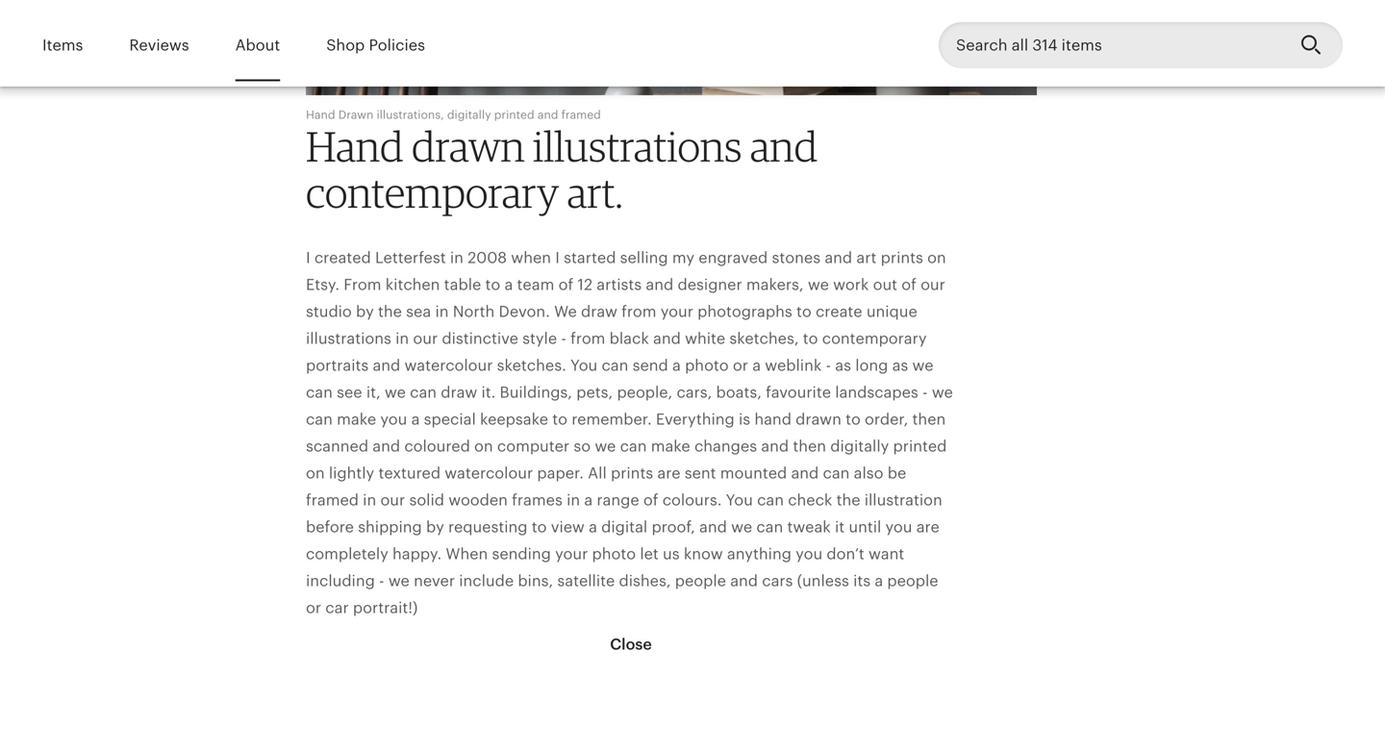 Task type: describe. For each thing, give the bounding box(es) containing it.
0 vertical spatial or
[[733, 357, 749, 374]]

12
[[578, 276, 593, 293]]

can up anything
[[757, 518, 783, 536]]

including
[[306, 572, 375, 590]]

unique
[[867, 303, 918, 320]]

when
[[511, 249, 551, 266]]

1 vertical spatial then
[[793, 438, 827, 455]]

a left special
[[411, 411, 420, 428]]

- up portrait!)
[[379, 572, 384, 590]]

engraved
[[699, 249, 768, 266]]

2 horizontal spatial our
[[921, 276, 946, 293]]

makers,
[[747, 276, 804, 293]]

close button
[[593, 621, 669, 668]]

0 vertical spatial watercolour
[[405, 357, 493, 374]]

buildings,
[[500, 384, 573, 401]]

wooden
[[449, 491, 508, 509]]

don't
[[827, 545, 865, 563]]

people,
[[617, 384, 673, 401]]

illustrations inside i created letterfest in 2008 when i started selling my engraved stones and art prints on etsy. from kitchen table to a team of 12 artists and designer makers, we work out of our studio by the sea in north devon. we draw from your photographs to create unique illustrations in our distinctive style - from black and white sketches, to contemporary portraits and watercolour sketches. you can send a photo or a weblink - as long as we can see it, we can draw it. buildings, pets, people, cars, boats, favourite landscapes - we can make you a special keepsake to remember. everything is hand drawn to order, then scanned and coloured on computer so we can make changes and then digitally printed on lightly textured watercolour paper. all prints are sent mounted and can also be framed in our solid wooden frames in a range of colours. you can check the illustration before shipping by requesting to view a digital proof, and we can tweak it until you are completely happy. when sending your photo let us know anything you don't want including - we never include bins, satellite dishes, people and cars (unless its a people or car portrait!)
[[306, 330, 391, 347]]

in up the view
[[567, 491, 580, 509]]

2 i from the left
[[555, 249, 560, 266]]

0 horizontal spatial you
[[571, 357, 598, 374]]

a down the all
[[584, 491, 593, 509]]

can down black
[[602, 357, 629, 374]]

favourite
[[766, 384, 831, 401]]

out
[[873, 276, 898, 293]]

proof,
[[652, 518, 695, 536]]

2 horizontal spatial you
[[886, 518, 913, 536]]

reviews
[[129, 37, 189, 54]]

dishes,
[[619, 572, 671, 590]]

i created letterfest in 2008 when i started selling my engraved stones and art prints on etsy. from kitchen table to a team of 12 artists and designer makers, we work out of our studio by the sea in north devon. we draw from your photographs to create unique illustrations in our distinctive style - from black and white sketches, to contemporary portraits and watercolour sketches. you can send a photo or a weblink - as long as we can see it, we can draw it. buildings, pets, people, cars, boats, favourite landscapes - we can make you a special keepsake to remember. everything is hand drawn to order, then scanned and coloured on computer so we can make changes and then digitally printed on lightly textured watercolour paper. all prints are sent mounted and can also be framed in our solid wooden frames in a range of colours. you can check the illustration before shipping by requesting to view a digital proof, and we can tweak it until you are completely happy. when sending your photo let us know anything you don't want including - we never include bins, satellite dishes, people and cars (unless its a people or car portrait!)
[[306, 249, 953, 617]]

to up weblink
[[803, 330, 818, 347]]

scanned
[[306, 438, 369, 455]]

keepsake
[[480, 411, 548, 428]]

until
[[849, 518, 882, 536]]

let
[[640, 545, 659, 563]]

in right sea
[[435, 303, 449, 320]]

selling
[[620, 249, 668, 266]]

sketches,
[[730, 330, 799, 347]]

to left the order, at the bottom right of the page
[[846, 411, 861, 428]]

frames
[[512, 491, 563, 509]]

order,
[[865, 411, 909, 428]]

shop
[[326, 37, 365, 54]]

from
[[344, 276, 382, 293]]

computer
[[497, 438, 570, 455]]

we up portrait!)
[[389, 572, 410, 590]]

view
[[551, 518, 585, 536]]

art.
[[567, 167, 623, 217]]

0 vertical spatial on
[[928, 249, 946, 266]]

team
[[517, 276, 555, 293]]

- right style
[[561, 330, 567, 347]]

items link
[[42, 23, 83, 68]]

to down 2008
[[485, 276, 501, 293]]

car
[[326, 599, 349, 617]]

we right it,
[[385, 384, 406, 401]]

see
[[337, 384, 362, 401]]

when
[[446, 545, 488, 563]]

1 horizontal spatial you
[[726, 491, 753, 509]]

1 vertical spatial photo
[[592, 545, 636, 563]]

happy.
[[393, 545, 442, 563]]

my
[[672, 249, 695, 266]]

digitally inside i created letterfest in 2008 when i started selling my engraved stones and art prints on etsy. from kitchen table to a team of 12 artists and designer makers, we work out of our studio by the sea in north devon. we draw from your photographs to create unique illustrations in our distinctive style - from black and white sketches, to contemporary portraits and watercolour sketches. you can send a photo or a weblink - as long as we can see it, we can draw it. buildings, pets, people, cars, boats, favourite landscapes - we can make you a special keepsake to remember. everything is hand drawn to order, then scanned and coloured on computer so we can make changes and then digitally printed on lightly textured watercolour paper. all prints are sent mounted and can also be framed in our solid wooden frames in a range of colours. you can check the illustration before shipping by requesting to view a digital proof, and we can tweak it until you are completely happy. when sending your photo let us know anything you don't want including - we never include bins, satellite dishes, people and cars (unless its a people or car portrait!)
[[831, 438, 889, 455]]

0 horizontal spatial digitally
[[447, 108, 491, 121]]

0 vertical spatial by
[[356, 303, 374, 320]]

create
[[816, 303, 863, 320]]

sending
[[492, 545, 551, 563]]

drawn inside i created letterfest in 2008 when i started selling my engraved stones and art prints on etsy. from kitchen table to a team of 12 artists and designer makers, we work out of our studio by the sea in north devon. we draw from your photographs to create unique illustrations in our distinctive style - from black and white sketches, to contemporary portraits and watercolour sketches. you can send a photo or a weblink - as long as we can see it, we can draw it. buildings, pets, people, cars, boats, favourite landscapes - we can make you a special keepsake to remember. everything is hand drawn to order, then scanned and coloured on computer so we can make changes and then digitally printed on lightly textured watercolour paper. all prints are sent mounted and can also be framed in our solid wooden frames in a range of colours. you can check the illustration before shipping by requesting to view a digital proof, and we can tweak it until you are completely happy. when sending your photo let us know anything you don't want including - we never include bins, satellite dishes, people and cars (unless its a people or car portrait!)
[[796, 411, 842, 428]]

1 horizontal spatial prints
[[881, 249, 924, 266]]

policies
[[369, 37, 425, 54]]

want
[[869, 545, 905, 563]]

in down sea
[[396, 330, 409, 347]]

in down lightly
[[363, 491, 376, 509]]

all
[[588, 464, 607, 482]]

can down mounted
[[757, 491, 784, 509]]

table
[[444, 276, 481, 293]]

0 horizontal spatial your
[[555, 545, 588, 563]]

shipping
[[358, 518, 422, 536]]

0 vertical spatial from
[[622, 303, 657, 320]]

remember.
[[572, 411, 652, 428]]

lightly
[[329, 464, 374, 482]]

2 as from the left
[[893, 357, 909, 374]]

1 horizontal spatial of
[[644, 491, 659, 509]]

sea
[[406, 303, 431, 320]]

illustration
[[865, 491, 943, 509]]

tweak
[[788, 518, 831, 536]]

hand for hand drawn illustrations and contemporary art.
[[306, 121, 404, 171]]

include
[[459, 572, 514, 590]]

0 horizontal spatial prints
[[611, 464, 653, 482]]

a right the view
[[589, 518, 597, 536]]

1 vertical spatial by
[[426, 518, 444, 536]]

etsy.
[[306, 276, 340, 293]]

letterfest
[[375, 249, 446, 266]]

photographs
[[698, 303, 793, 320]]

art
[[857, 249, 877, 266]]

0 vertical spatial make
[[337, 411, 376, 428]]

0 horizontal spatial printed
[[494, 108, 535, 121]]

its
[[854, 572, 871, 590]]

special
[[424, 411, 476, 428]]

a down the sketches,
[[753, 357, 761, 374]]

is
[[739, 411, 751, 428]]

portrait!)
[[353, 599, 418, 617]]

devon.
[[499, 303, 550, 320]]

style
[[523, 330, 557, 347]]

can up the scanned
[[306, 411, 333, 428]]

know
[[684, 545, 723, 563]]

us
[[663, 545, 680, 563]]

items
[[42, 37, 83, 54]]

0 horizontal spatial or
[[306, 599, 321, 617]]

distinctive
[[442, 330, 519, 347]]

kitchen
[[386, 276, 440, 293]]

1 people from the left
[[675, 572, 726, 590]]

started
[[564, 249, 616, 266]]

artists
[[597, 276, 642, 293]]

north
[[453, 303, 495, 320]]

about
[[235, 37, 280, 54]]

changes
[[695, 438, 757, 455]]

weblink
[[765, 357, 822, 374]]

black
[[610, 330, 649, 347]]

hand for hand drawn illustrations, digitally printed and framed
[[306, 108, 335, 121]]

studio
[[306, 303, 352, 320]]

boats,
[[716, 384, 762, 401]]

to down frames
[[532, 518, 547, 536]]



Task type: locate. For each thing, give the bounding box(es) containing it.
we right the long
[[913, 357, 934, 374]]

sent
[[685, 464, 716, 482]]

you up pets,
[[571, 357, 598, 374]]

of right out
[[902, 276, 917, 293]]

it,
[[366, 384, 381, 401]]

photo down digital
[[592, 545, 636, 563]]

created
[[314, 249, 371, 266]]

0 vertical spatial digitally
[[447, 108, 491, 121]]

on down keepsake
[[474, 438, 493, 455]]

1 horizontal spatial digitally
[[831, 438, 889, 455]]

2 hand from the top
[[306, 121, 404, 171]]

a right its
[[875, 572, 883, 590]]

1 i from the left
[[306, 249, 310, 266]]

1 horizontal spatial by
[[426, 518, 444, 536]]

0 vertical spatial framed
[[562, 108, 601, 121]]

work
[[833, 276, 869, 293]]

0 horizontal spatial contemporary
[[306, 167, 559, 217]]

1 horizontal spatial photo
[[685, 357, 729, 374]]

0 vertical spatial prints
[[881, 249, 924, 266]]

illustrations inside hand drawn illustrations and contemporary art.
[[533, 121, 742, 171]]

1 vertical spatial printed
[[893, 438, 947, 455]]

printed
[[494, 108, 535, 121], [893, 438, 947, 455]]

your down the view
[[555, 545, 588, 563]]

1 horizontal spatial or
[[733, 357, 749, 374]]

as right the long
[[893, 357, 909, 374]]

hand
[[755, 411, 792, 428]]

prints up range
[[611, 464, 653, 482]]

digitally up also in the right of the page
[[831, 438, 889, 455]]

photo down white
[[685, 357, 729, 374]]

2 people from the left
[[888, 572, 939, 590]]

1 vertical spatial prints
[[611, 464, 653, 482]]

i up 'etsy.'
[[306, 249, 310, 266]]

the
[[378, 303, 402, 320], [837, 491, 861, 509]]

sketches.
[[497, 357, 567, 374]]

1 horizontal spatial draw
[[581, 303, 618, 320]]

0 horizontal spatial people
[[675, 572, 726, 590]]

0 vertical spatial our
[[921, 276, 946, 293]]

and inside hand drawn illustrations and contemporary art.
[[750, 121, 818, 171]]

it.
[[482, 384, 496, 401]]

on right art
[[928, 249, 946, 266]]

by down from
[[356, 303, 374, 320]]

0 horizontal spatial draw
[[441, 384, 477, 401]]

1 vertical spatial on
[[474, 438, 493, 455]]

on
[[928, 249, 946, 266], [474, 438, 493, 455], [306, 464, 325, 482]]

hand inside hand drawn illustrations and contemporary art.
[[306, 121, 404, 171]]

framed up before
[[306, 491, 359, 509]]

hand drawn illustrations and contemporary art.
[[306, 121, 818, 217]]

a
[[505, 276, 513, 293], [673, 357, 681, 374], [753, 357, 761, 374], [411, 411, 420, 428], [584, 491, 593, 509], [589, 518, 597, 536], [875, 572, 883, 590]]

0 vertical spatial printed
[[494, 108, 535, 121]]

a left team
[[505, 276, 513, 293]]

we right so
[[595, 438, 616, 455]]

contemporary up the long
[[822, 330, 927, 347]]

1 vertical spatial watercolour
[[445, 464, 533, 482]]

framed
[[562, 108, 601, 121], [306, 491, 359, 509]]

coloured
[[404, 438, 470, 455]]

people down the "know"
[[675, 572, 726, 590]]

1 vertical spatial framed
[[306, 491, 359, 509]]

1 horizontal spatial make
[[651, 438, 691, 455]]

prints
[[881, 249, 924, 266], [611, 464, 653, 482]]

and
[[538, 108, 558, 121], [750, 121, 818, 171], [825, 249, 853, 266], [646, 276, 674, 293], [653, 330, 681, 347], [373, 357, 401, 374], [373, 438, 400, 455], [761, 438, 789, 455], [791, 464, 819, 482], [700, 518, 727, 536], [730, 572, 758, 590]]

1 horizontal spatial you
[[796, 545, 823, 563]]

1 horizontal spatial then
[[913, 411, 946, 428]]

designer
[[678, 276, 742, 293]]

0 horizontal spatial our
[[380, 491, 405, 509]]

printed inside i created letterfest in 2008 when i started selling my engraved stones and art prints on etsy. from kitchen table to a team of 12 artists and designer makers, we work out of our studio by the sea in north devon. we draw from your photographs to create unique illustrations in our distinctive style - from black and white sketches, to contemporary portraits and watercolour sketches. you can send a photo or a weblink - as long as we can see it, we can draw it. buildings, pets, people, cars, boats, favourite landscapes - we can make you a special keepsake to remember. everything is hand drawn to order, then scanned and coloured on computer so we can make changes and then digitally printed on lightly textured watercolour paper. all prints are sent mounted and can also be framed in our solid wooden frames in a range of colours. you can check the illustration before shipping by requesting to view a digital proof, and we can tweak it until you are completely happy. when sending your photo let us know anything you don't want including - we never include bins, satellite dishes, people and cars (unless its a people or car portrait!)
[[893, 438, 947, 455]]

1 horizontal spatial drawn
[[796, 411, 842, 428]]

can
[[602, 357, 629, 374], [306, 384, 333, 401], [410, 384, 437, 401], [306, 411, 333, 428], [620, 438, 647, 455], [823, 464, 850, 482], [757, 491, 784, 509], [757, 518, 783, 536]]

can left also in the right of the page
[[823, 464, 850, 482]]

0 horizontal spatial framed
[[306, 491, 359, 509]]

0 vertical spatial illustrations
[[533, 121, 742, 171]]

drawn inside hand drawn illustrations and contemporary art.
[[412, 121, 525, 171]]

2 horizontal spatial on
[[928, 249, 946, 266]]

1 vertical spatial you
[[726, 491, 753, 509]]

as
[[835, 357, 852, 374], [893, 357, 909, 374]]

you down it,
[[380, 411, 407, 428]]

prints up out
[[881, 249, 924, 266]]

0 vertical spatial drawn
[[412, 121, 525, 171]]

we left work
[[808, 276, 829, 293]]

0 horizontal spatial by
[[356, 303, 374, 320]]

0 horizontal spatial then
[[793, 438, 827, 455]]

drawn
[[338, 108, 374, 121]]

1 horizontal spatial printed
[[893, 438, 947, 455]]

it
[[835, 518, 845, 536]]

0 vertical spatial you
[[380, 411, 407, 428]]

1 vertical spatial our
[[413, 330, 438, 347]]

1 horizontal spatial from
[[622, 303, 657, 320]]

0 vertical spatial you
[[571, 357, 598, 374]]

we
[[554, 303, 577, 320]]

i right when
[[555, 249, 560, 266]]

our down sea
[[413, 330, 438, 347]]

make down see
[[337, 411, 376, 428]]

in up table
[[450, 249, 464, 266]]

textured
[[379, 464, 441, 482]]

to
[[485, 276, 501, 293], [797, 303, 812, 320], [803, 330, 818, 347], [553, 411, 568, 428], [846, 411, 861, 428], [532, 518, 547, 536]]

your up white
[[661, 303, 694, 320]]

contemporary inside i created letterfest in 2008 when i started selling my engraved stones and art prints on etsy. from kitchen table to a team of 12 artists and designer makers, we work out of our studio by the sea in north devon. we draw from your photographs to create unique illustrations in our distinctive style - from black and white sketches, to contemporary portraits and watercolour sketches. you can send a photo or a weblink - as long as we can see it, we can draw it. buildings, pets, people, cars, boats, favourite landscapes - we can make you a special keepsake to remember. everything is hand drawn to order, then scanned and coloured on computer so we can make changes and then digitally printed on lightly textured watercolour paper. all prints are sent mounted and can also be framed in our solid wooden frames in a range of colours. you can check the illustration before shipping by requesting to view a digital proof, and we can tweak it until you are completely happy. when sending your photo let us know anything you don't want including - we never include bins, satellite dishes, people and cars (unless its a people or car portrait!)
[[822, 330, 927, 347]]

people
[[675, 572, 726, 590], [888, 572, 939, 590]]

0 vertical spatial draw
[[581, 303, 618, 320]]

we up anything
[[731, 518, 753, 536]]

1 horizontal spatial illustrations
[[533, 121, 742, 171]]

1 vertical spatial make
[[651, 438, 691, 455]]

1 horizontal spatial the
[[837, 491, 861, 509]]

so
[[574, 438, 591, 455]]

1 vertical spatial your
[[555, 545, 588, 563]]

0 horizontal spatial illustrations
[[306, 330, 391, 347]]

-
[[561, 330, 567, 347], [826, 357, 831, 374], [923, 384, 928, 401], [379, 572, 384, 590]]

digital
[[601, 518, 648, 536]]

our up shipping
[[380, 491, 405, 509]]

1 horizontal spatial on
[[474, 438, 493, 455]]

shop policies
[[326, 37, 425, 54]]

contemporary inside hand drawn illustrations and contemporary art.
[[306, 167, 559, 217]]

send
[[633, 357, 668, 374]]

framed inside i created letterfest in 2008 when i started selling my engraved stones and art prints on etsy. from kitchen table to a team of 12 artists and designer makers, we work out of our studio by the sea in north devon. we draw from your photographs to create unique illustrations in our distinctive style - from black and white sketches, to contemporary portraits and watercolour sketches. you can send a photo or a weblink - as long as we can see it, we can draw it. buildings, pets, people, cars, boats, favourite landscapes - we can make you a special keepsake to remember. everything is hand drawn to order, then scanned and coloured on computer so we can make changes and then digitally printed on lightly textured watercolour paper. all prints are sent mounted and can also be framed in our solid wooden frames in a range of colours. you can check the illustration before shipping by requesting to view a digital proof, and we can tweak it until you are completely happy. when sending your photo let us know anything you don't want including - we never include bins, satellite dishes, people and cars (unless its a people or car portrait!)
[[306, 491, 359, 509]]

you down mounted
[[726, 491, 753, 509]]

1 hand from the top
[[306, 108, 335, 121]]

our right out
[[921, 276, 946, 293]]

framed up art.
[[562, 108, 601, 121]]

portraits
[[306, 357, 369, 374]]

0 horizontal spatial are
[[658, 464, 681, 482]]

paper.
[[537, 464, 584, 482]]

then right the order, at the bottom right of the page
[[913, 411, 946, 428]]

you down the tweak
[[796, 545, 823, 563]]

reviews link
[[129, 23, 189, 68]]

1 vertical spatial draw
[[441, 384, 477, 401]]

1 horizontal spatial i
[[555, 249, 560, 266]]

from
[[622, 303, 657, 320], [571, 330, 606, 347]]

digitally right illustrations, at the left of the page
[[447, 108, 491, 121]]

or up boats,
[[733, 357, 749, 374]]

draw
[[581, 303, 618, 320], [441, 384, 477, 401]]

people down want
[[888, 572, 939, 590]]

the left sea
[[378, 303, 402, 320]]

0 horizontal spatial the
[[378, 303, 402, 320]]

are down illustration
[[917, 518, 940, 536]]

1 vertical spatial drawn
[[796, 411, 842, 428]]

the up it
[[837, 491, 861, 509]]

anything
[[727, 545, 792, 563]]

draw up special
[[441, 384, 477, 401]]

cars
[[762, 572, 793, 590]]

by down solid on the bottom of page
[[426, 518, 444, 536]]

1 horizontal spatial as
[[893, 357, 909, 374]]

you down illustration
[[886, 518, 913, 536]]

to down buildings,
[[553, 411, 568, 428]]

pets,
[[577, 384, 613, 401]]

1 horizontal spatial contemporary
[[822, 330, 927, 347]]

- right weblink
[[826, 357, 831, 374]]

0 horizontal spatial from
[[571, 330, 606, 347]]

make
[[337, 411, 376, 428], [651, 438, 691, 455]]

watercolour up wooden
[[445, 464, 533, 482]]

1 vertical spatial the
[[837, 491, 861, 509]]

landscapes
[[835, 384, 919, 401]]

then up check
[[793, 438, 827, 455]]

colours.
[[663, 491, 722, 509]]

are
[[658, 464, 681, 482], [917, 518, 940, 536]]

contemporary up letterfest
[[306, 167, 559, 217]]

draw down 12 at the top left
[[581, 303, 618, 320]]

can down remember. on the left bottom
[[620, 438, 647, 455]]

be
[[888, 464, 907, 482]]

0 vertical spatial are
[[658, 464, 681, 482]]

0 horizontal spatial photo
[[592, 545, 636, 563]]

1 vertical spatial you
[[886, 518, 913, 536]]

0 vertical spatial the
[[378, 303, 402, 320]]

about link
[[235, 23, 280, 68]]

1 vertical spatial or
[[306, 599, 321, 617]]

bins,
[[518, 572, 553, 590]]

from down we
[[571, 330, 606, 347]]

of left 12 at the top left
[[559, 276, 574, 293]]

- right landscapes
[[923, 384, 928, 401]]

1 vertical spatial contemporary
[[822, 330, 927, 347]]

by
[[356, 303, 374, 320], [426, 518, 444, 536]]

1 vertical spatial from
[[571, 330, 606, 347]]

completely
[[306, 545, 389, 563]]

0 horizontal spatial make
[[337, 411, 376, 428]]

solid
[[409, 491, 444, 509]]

1 horizontal spatial are
[[917, 518, 940, 536]]

1 horizontal spatial your
[[661, 303, 694, 320]]

2 vertical spatial our
[[380, 491, 405, 509]]

0 vertical spatial your
[[661, 303, 694, 320]]

0 horizontal spatial i
[[306, 249, 310, 266]]

0 horizontal spatial drawn
[[412, 121, 525, 171]]

1 horizontal spatial people
[[888, 572, 939, 590]]

watercolour down distinctive
[[405, 357, 493, 374]]

to left create
[[797, 303, 812, 320]]

1 vertical spatial illustrations
[[306, 330, 391, 347]]

0 horizontal spatial on
[[306, 464, 325, 482]]

0 horizontal spatial of
[[559, 276, 574, 293]]

range
[[597, 491, 640, 509]]

shop policies link
[[326, 23, 425, 68]]

2 vertical spatial you
[[796, 545, 823, 563]]

cars,
[[677, 384, 712, 401]]

from up black
[[622, 303, 657, 320]]

in
[[450, 249, 464, 266], [435, 303, 449, 320], [396, 330, 409, 347], [363, 491, 376, 509], [567, 491, 580, 509]]

0 horizontal spatial as
[[835, 357, 852, 374]]

can left see
[[306, 384, 333, 401]]

2 vertical spatial on
[[306, 464, 325, 482]]

i
[[306, 249, 310, 266], [555, 249, 560, 266]]

1 horizontal spatial our
[[413, 330, 438, 347]]

1 vertical spatial are
[[917, 518, 940, 536]]

close
[[610, 636, 652, 653]]

make down everything
[[651, 438, 691, 455]]

(unless
[[797, 572, 849, 590]]

photo
[[685, 357, 729, 374], [592, 545, 636, 563]]

before
[[306, 518, 354, 536]]

stones
[[772, 249, 821, 266]]

check
[[788, 491, 833, 509]]

0 vertical spatial contemporary
[[306, 167, 559, 217]]

1 horizontal spatial framed
[[562, 108, 601, 121]]

2008
[[468, 249, 507, 266]]

we right landscapes
[[932, 384, 953, 401]]

1 as from the left
[[835, 357, 852, 374]]

0 horizontal spatial you
[[380, 411, 407, 428]]

or left car
[[306, 599, 321, 617]]

0 vertical spatial then
[[913, 411, 946, 428]]

a right send
[[673, 357, 681, 374]]

Search all 314 items text field
[[939, 22, 1285, 69]]

are left sent
[[658, 464, 681, 482]]

hand drawn illustrations, digitally printed and framed
[[306, 108, 601, 121]]

as left the long
[[835, 357, 852, 374]]

2 horizontal spatial of
[[902, 276, 917, 293]]

our
[[921, 276, 946, 293], [413, 330, 438, 347], [380, 491, 405, 509]]

0 vertical spatial photo
[[685, 357, 729, 374]]

of right range
[[644, 491, 659, 509]]

or
[[733, 357, 749, 374], [306, 599, 321, 617]]

then
[[913, 411, 946, 428], [793, 438, 827, 455]]

can up special
[[410, 384, 437, 401]]

on down the scanned
[[306, 464, 325, 482]]



Task type: vqa. For each thing, say whether or not it's contained in the screenshot.
Price corresponding to Lowest Price
no



